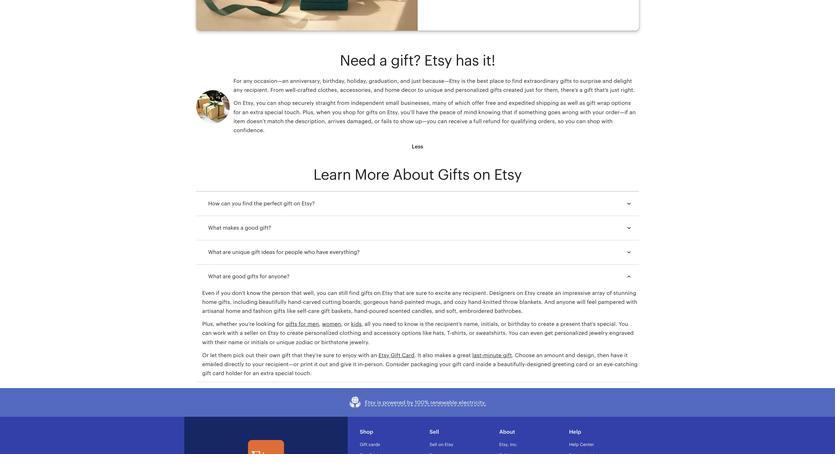 Task type: locate. For each thing, give the bounding box(es) containing it.
what
[[208, 225, 221, 231], [208, 249, 221, 256], [208, 274, 221, 280]]

for right holder
[[244, 371, 251, 377]]

recipient's
[[435, 321, 462, 328]]

1 horizontal spatial have
[[416, 109, 428, 116]]

and
[[400, 78, 410, 84], [603, 78, 612, 84], [374, 87, 384, 93], [444, 87, 454, 93], [498, 100, 507, 107], [444, 299, 453, 306], [242, 308, 252, 315], [435, 308, 445, 315], [363, 331, 372, 337], [566, 353, 575, 359], [329, 362, 339, 368]]

0 vertical spatial like
[[287, 308, 296, 315]]

throw
[[503, 299, 518, 306]]

1 vertical spatial like
[[423, 331, 432, 337]]

1 vertical spatial help
[[569, 443, 579, 448]]

it
[[624, 353, 628, 359], [314, 362, 318, 368], [353, 362, 357, 368]]

0 vertical spatial touch.
[[285, 109, 301, 116]]

unique inside dropdown button
[[232, 249, 250, 256]]

etsy, left inc.
[[499, 443, 509, 448]]

0 horizontal spatial unique
[[232, 249, 250, 256]]

0 vertical spatial you
[[619, 321, 628, 328]]

birthstone
[[321, 340, 348, 346]]

candles,
[[412, 308, 434, 315]]

0 horizontal spatial about
[[393, 167, 434, 183]]

1 sell from the top
[[430, 430, 439, 436]]

2 vertical spatial what
[[208, 274, 221, 280]]

and inside , all you need to know is the recipient's name, initials, or birthday to create a present that's special. you can work with a seller on etsy to create personalized clothing and accessory options like hats, t-shirts, or sweatshirts. you can even get personalized jewelry engraved with their name or initials or unique zodiac or birthstone jewelry.
[[363, 331, 372, 337]]

gift? up decor
[[391, 52, 421, 69]]

you
[[619, 321, 628, 328], [509, 331, 518, 337]]

0 horizontal spatial have
[[316, 249, 328, 256]]

name,
[[464, 321, 480, 328]]

of up receive
[[457, 109, 462, 116]]

unique down because—etsy
[[425, 87, 443, 93]]

2 vertical spatial have
[[611, 353, 623, 359]]

card down great in the bottom right of the page
[[463, 362, 475, 368]]

receive
[[449, 118, 468, 125]]

etsy?
[[302, 201, 315, 207]]

sure
[[416, 290, 427, 297], [323, 353, 334, 359]]

home down gifts,
[[226, 308, 241, 315]]

2 vertical spatial any
[[452, 290, 462, 297]]

0 horizontal spatial know
[[247, 290, 261, 297]]

gift right perfect
[[284, 201, 292, 207]]

inside
[[476, 362, 492, 368]]

can up cutting
[[328, 290, 337, 297]]

shop down well-
[[278, 100, 291, 107]]

, left women link
[[319, 321, 321, 328]]

perfect
[[264, 201, 282, 207]]

create up get
[[538, 321, 555, 328]]

gifts,
[[218, 299, 232, 306]]

you're
[[239, 321, 255, 328]]

person.
[[365, 362, 384, 368]]

for
[[234, 78, 242, 84]]

good up don't
[[232, 274, 246, 280]]

makes
[[223, 225, 239, 231], [435, 353, 451, 359]]

1 horizontal spatial options
[[611, 100, 631, 107]]

gift inside dropdown button
[[251, 249, 260, 256]]

recipient. up the cozy
[[463, 290, 488, 297]]

1 vertical spatial gift
[[360, 443, 368, 448]]

just down "delight"
[[610, 87, 620, 93]]

gift down surprise
[[584, 87, 593, 93]]

gifts down independent
[[366, 109, 378, 116]]

an up anyone
[[555, 290, 561, 297]]

will
[[577, 299, 586, 306]]

2 vertical spatial shop
[[587, 118, 600, 125]]

find up the created
[[512, 78, 523, 84]]

options
[[611, 100, 631, 107], [402, 331, 421, 337]]

1 vertical spatial extra
[[261, 371, 274, 377]]

for left men
[[299, 321, 306, 328]]

electricity.
[[459, 400, 486, 406]]

1 horizontal spatial of
[[457, 109, 462, 116]]

gift inside on etsy, you can shop securely straight from independent small businesses, many of which offer free and expedited shipping as well as gift wrap options for an extra special touch. plus, when you shop for gifts on etsy, you'll have the peace of mind knowing that if something goes wrong with your order—if an item doesn't match the description, arrives damaged, or fails to show up—you can receive a full refund for qualifying orders, so you can shop with confidence.
[[587, 100, 596, 107]]

0 horizontal spatial recipient.
[[244, 87, 269, 93]]

kids link
[[351, 321, 362, 328]]

2 what from the top
[[208, 249, 221, 256]]

impressive
[[563, 290, 591, 297]]

1 horizontal spatial unique
[[277, 340, 294, 346]]

special up match
[[265, 109, 283, 116]]

that's up wrap
[[595, 87, 609, 93]]

etsy is powered by 100% renewable electricity.
[[365, 400, 486, 406]]

2 horizontal spatial unique
[[425, 87, 443, 93]]

best
[[477, 78, 488, 84]]

can down peace
[[438, 118, 447, 125]]

options inside on etsy, you can shop securely straight from independent small businesses, many of which offer free and expedited shipping as well as gift wrap options for an extra special touch. plus, when you shop for gifts on etsy, you'll have the peace of mind knowing that if something goes wrong with your order—if an item doesn't match the description, arrives damaged, or fails to show up—you can receive a full refund for qualifying orders, so you can shop with confidence.
[[611, 100, 631, 107]]

etsy inside , all you need to know is the recipient's name, initials, or birthday to create a present that's special. you can work with a seller on etsy to create personalized clothing and accessory options like hats, t-shirts, or sweatshirts. you can even get personalized jewelry engraved with their name or initials or unique zodiac or birthstone jewelry.
[[268, 331, 279, 337]]

0 vertical spatial makes
[[223, 225, 239, 231]]

3 , from the left
[[362, 321, 363, 328]]

hand-
[[288, 299, 303, 306], [390, 299, 405, 306], [468, 299, 483, 306], [354, 308, 369, 315]]

gifts left anyone?
[[247, 274, 258, 280]]

1 , from the left
[[319, 321, 321, 328]]

graduation,
[[369, 78, 399, 84]]

amount
[[544, 353, 564, 359]]

even if you don't know the person that well, you can still find gifts on etsy that are sure to excite any recipient. designers on etsy create an impressive array of stunning home gifts, including beautifully hand-carved cutting boards, gorgeous hand-painted mugs, and cozy hand-knitted throw blankets. and anyone will feel pampered with artisanal home and fashion gifts like self-care gift baskets, hand-poured scented candles, and soft, embroidered bathrobes.
[[202, 290, 637, 315]]

boards,
[[343, 299, 362, 306]]

know
[[247, 290, 261, 297], [404, 321, 418, 328]]

1 horizontal spatial gift
[[391, 353, 401, 359]]

2 vertical spatial unique
[[277, 340, 294, 346]]

extra up doesn't
[[250, 109, 263, 116]]

1 vertical spatial touch.
[[295, 371, 312, 377]]

0 vertical spatial are
[[223, 249, 231, 256]]

a right there's
[[580, 87, 583, 93]]

it left the in-
[[353, 362, 357, 368]]

can right 'how'
[[221, 201, 230, 207]]

2 sell from the top
[[430, 443, 437, 448]]

0 horizontal spatial gift?
[[260, 225, 271, 231]]

0 horizontal spatial ,
[[319, 321, 321, 328]]

you right all
[[372, 321, 382, 328]]

get
[[545, 331, 553, 337]]

gift up recipient—or
[[282, 353, 291, 359]]

2 horizontal spatial home
[[385, 87, 400, 93]]

0 horizontal spatial makes
[[223, 225, 239, 231]]

extra
[[250, 109, 263, 116], [261, 371, 274, 377]]

2 , from the left
[[341, 321, 343, 328]]

well
[[568, 100, 578, 107]]

0 vertical spatial their
[[215, 340, 227, 346]]

anniversary,
[[290, 78, 321, 84]]

shipping
[[536, 100, 559, 107]]

create inside "even if you don't know the person that well, you can still find gifts on etsy that are sure to excite any recipient. designers on etsy create an impressive array of stunning home gifts, including beautifully hand-carved cutting boards, gorgeous hand-painted mugs, and cozy hand-knitted throw blankets. and anyone will feel pampered with artisanal home and fashion gifts like self-care gift baskets, hand-poured scented candles, and soft, embroidered bathrobes."
[[537, 290, 554, 297]]

0 vertical spatial gift
[[391, 353, 401, 359]]

1 vertical spatial their
[[256, 353, 268, 359]]

help center
[[569, 443, 594, 448]]

and up soft,
[[444, 299, 453, 306]]

0 vertical spatial is
[[461, 78, 466, 84]]

a inside dropdown button
[[241, 225, 243, 231]]

2 vertical spatial etsy,
[[499, 443, 509, 448]]

personalized down men
[[305, 331, 338, 337]]

an right order—if
[[630, 109, 636, 116]]

can down the wrong
[[576, 118, 586, 125]]

sure up painted
[[416, 290, 427, 297]]

embroidered
[[460, 308, 493, 315]]

learn more about gifts on etsy
[[313, 167, 522, 183]]

0 vertical spatial what
[[208, 225, 221, 231]]

the up "beautifully"
[[262, 290, 271, 297]]

if down expedited
[[514, 109, 517, 116]]

and down including
[[242, 308, 252, 315]]

sell
[[430, 430, 439, 436], [430, 443, 437, 448]]

for inside . choose an amount and design, then have it emailed directly to your recipient—or print it out and give it in-person. consider packaging your gift card inside a beautifully-designed greeting card or an eye-catching gift card holder for an extra special touch.
[[244, 371, 251, 377]]

know inside "even if you don't know the person that well, you can still find gifts on etsy that are sure to excite any recipient. designers on etsy create an impressive array of stunning home gifts, including beautifully hand-carved cutting boards, gorgeous hand-painted mugs, and cozy hand-knitted throw blankets. and anyone will feel pampered with artisanal home and fashion gifts like self-care gift baskets, hand-poured scented candles, and soft, embroidered bathrobes."
[[247, 290, 261, 297]]

a left full
[[469, 118, 472, 125]]

0 vertical spatial that's
[[595, 87, 609, 93]]

is inside 'button'
[[377, 400, 381, 406]]

of inside "even if you don't know the person that well, you can still find gifts on etsy that are sure to excite any recipient. designers on etsy create an impressive array of stunning home gifts, including beautifully hand-carved cutting boards, gorgeous hand-painted mugs, and cozy hand-knitted throw blankets. and anyone will feel pampered with artisanal home and fashion gifts like self-care gift baskets, hand-poured scented candles, and soft, embroidered bathrobes."
[[607, 290, 612, 297]]

self-
[[297, 308, 308, 315]]

good down how can you find the perfect gift on etsy?
[[245, 225, 258, 231]]

what are unique gift ideas for people who have everything?
[[208, 249, 360, 256]]

cards
[[369, 443, 380, 448]]

0 vertical spatial plus,
[[303, 109, 315, 116]]

. left it
[[415, 353, 416, 359]]

then
[[597, 353, 609, 359]]

1 horizontal spatial etsy,
[[387, 109, 399, 116]]

0 horizontal spatial find
[[243, 201, 253, 207]]

can inside dropdown button
[[221, 201, 230, 207]]

can left the work
[[202, 331, 212, 337]]

out down they're
[[319, 362, 328, 368]]

1 what from the top
[[208, 225, 221, 231]]

on
[[379, 109, 386, 116], [473, 167, 491, 183], [294, 201, 300, 207], [374, 290, 381, 297], [517, 290, 523, 297], [260, 331, 267, 337], [438, 443, 444, 448]]

1 horizontal spatial their
[[256, 353, 268, 359]]

anyone?
[[268, 274, 290, 280]]

minute
[[483, 353, 502, 359]]

that's inside , all you need to know is the recipient's name, initials, or birthday to create a present that's special. you can work with a seller on etsy to create personalized clothing and accessory options like hats, t-shirts, or sweatshirts. you can even get personalized jewelry engraved with their name or initials or unique zodiac or birthstone jewelry.
[[582, 321, 596, 328]]

you right 'how'
[[232, 201, 241, 207]]

zodiac
[[296, 340, 313, 346]]

1 vertical spatial of
[[457, 109, 462, 116]]

inc.
[[510, 443, 518, 448]]

on inside dropdown button
[[294, 201, 300, 207]]

1 vertical spatial have
[[316, 249, 328, 256]]

about down less dropdown button
[[393, 167, 434, 183]]

help left the center
[[569, 443, 579, 448]]

etsy, down small
[[387, 109, 399, 116]]

sweatshirts.
[[476, 331, 507, 337]]

let
[[210, 353, 217, 359]]

an up designed on the right bottom of page
[[536, 353, 543, 359]]

1 vertical spatial options
[[402, 331, 421, 337]]

0 vertical spatial out
[[246, 353, 254, 359]]

0 horizontal spatial like
[[287, 308, 296, 315]]

unique inside , all you need to know is the recipient's name, initials, or birthday to create a present that's special. you can work with a seller on etsy to create personalized clothing and accessory options like hats, t-shirts, or sweatshirts. you can even get personalized jewelry engraved with their name or initials or unique zodiac or birthstone jewelry.
[[277, 340, 294, 346]]

home
[[385, 87, 400, 93], [202, 299, 217, 306], [226, 308, 241, 315]]

your down initials
[[252, 362, 264, 368]]

0 horizontal spatial options
[[402, 331, 421, 337]]

etsy,
[[243, 100, 255, 107], [387, 109, 399, 116], [499, 443, 509, 448]]

and up decor
[[400, 78, 410, 84]]

recipient—or
[[265, 362, 299, 368]]

0 vertical spatial if
[[514, 109, 517, 116]]

gift left cards
[[360, 443, 368, 448]]

including
[[233, 299, 258, 306]]

gift inside "even if you don't know the person that well, you can still find gifts on etsy that are sure to excite any recipient. designers on etsy create an impressive array of stunning home gifts, including beautifully hand-carved cutting boards, gorgeous hand-painted mugs, and cozy hand-knitted throw blankets. and anyone will feel pampered with artisanal home and fashion gifts like self-care gift baskets, hand-poured scented candles, and soft, embroidered bathrobes."
[[321, 308, 330, 315]]

2 horizontal spatial have
[[611, 353, 623, 359]]

3 what from the top
[[208, 274, 221, 280]]

your right the packaging
[[439, 362, 451, 368]]

are for unique
[[223, 249, 231, 256]]

are inside dropdown button
[[223, 274, 231, 280]]

2 horizontal spatial ,
[[362, 321, 363, 328]]

shop
[[278, 100, 291, 107], [343, 109, 356, 116], [587, 118, 600, 125]]

are inside dropdown button
[[223, 249, 231, 256]]

1 vertical spatial etsy,
[[387, 109, 399, 116]]

0 horizontal spatial etsy,
[[243, 100, 255, 107]]

gifts inside what are good gifts for anyone? dropdown button
[[247, 274, 258, 280]]

gifts inside on etsy, you can shop securely straight from independent small businesses, many of which offer free and expedited shipping as well as gift wrap options for an extra special touch. plus, when you shop for gifts on etsy, you'll have the peace of mind knowing that if something goes wrong with your order—if an item doesn't match the description, arrives damaged, or fails to show up—you can receive a full refund for qualifying orders, so you can shop with confidence.
[[366, 109, 378, 116]]

1 as from the left
[[561, 100, 566, 107]]

as left well
[[561, 100, 566, 107]]

0 horizontal spatial as
[[561, 100, 566, 107]]

1 vertical spatial create
[[538, 321, 555, 328]]

1 vertical spatial any
[[234, 87, 243, 93]]

any down the for
[[234, 87, 243, 93]]

you up doesn't
[[256, 100, 266, 107]]

find left perfect
[[243, 201, 253, 207]]

gifts
[[560, 78, 572, 84], [490, 87, 502, 93], [366, 109, 378, 116], [247, 274, 258, 280], [361, 290, 373, 297], [274, 308, 285, 315], [286, 321, 297, 328]]

the right match
[[285, 118, 294, 125]]

personalized
[[456, 87, 489, 93], [305, 331, 338, 337], [555, 331, 588, 337]]

are up gifts,
[[223, 274, 231, 280]]

0 horizontal spatial of
[[448, 100, 453, 107]]

0 vertical spatial create
[[537, 290, 554, 297]]

0 horizontal spatial any
[[234, 87, 243, 93]]

businesses,
[[401, 100, 431, 107]]

1 horizontal spatial sure
[[416, 290, 427, 297]]

carved
[[303, 299, 321, 306]]

stunning
[[614, 290, 636, 297]]

designers
[[489, 290, 515, 297]]

gift up consider
[[391, 353, 401, 359]]

are for good
[[223, 274, 231, 280]]

straight
[[316, 100, 336, 107]]

men
[[308, 321, 319, 328]]

0 vertical spatial options
[[611, 100, 631, 107]]

is left powered on the left bottom of page
[[377, 400, 381, 406]]

them
[[218, 353, 232, 359]]

confidence.
[[234, 127, 265, 134]]

like inside "even if you don't know the person that well, you can still find gifts on etsy that are sure to excite any recipient. designers on etsy create an impressive array of stunning home gifts, including beautifully hand-carved cutting boards, gorgeous hand-painted mugs, and cozy hand-knitted throw blankets. and anyone will feel pampered with artisanal home and fashion gifts like self-care gift baskets, hand-poured scented candles, and soft, embroidered bathrobes."
[[287, 308, 296, 315]]

a inside for any occasion—an anniversary, birthday, holiday, graduation, and just because—etsy is the best place to find extraordinary gifts to surprise and delight any recipient. from well-crafted clothes, accessories, and home decor to unique and personalized gifts created just for them, there's a gift that's just right.
[[580, 87, 583, 93]]

their left own
[[256, 353, 268, 359]]

touch. inside . choose an amount and design, then have it emailed directly to your recipient—or print it out and give it in-person. consider packaging your gift card inside a beautifully-designed greeting card or an eye-catching gift card holder for an extra special touch.
[[295, 371, 312, 377]]

gifts for men link
[[286, 321, 319, 328]]

1 vertical spatial is
[[420, 321, 424, 328]]

. choose an amount and design, then have it emailed directly to your recipient—or print it out and give it in-person. consider packaging your gift card inside a beautifully-designed greeting card or an eye-catching gift card holder for an extra special touch.
[[202, 353, 638, 377]]

0 horizontal spatial plus,
[[202, 321, 215, 328]]

mugs,
[[426, 299, 442, 306]]

have inside on etsy, you can shop securely straight from independent small businesses, many of which offer free and expedited shipping as well as gift wrap options for an extra special touch. plus, when you shop for gifts on etsy, you'll have the peace of mind knowing that if something goes wrong with your order—if an item doesn't match the description, arrives damaged, or fails to show up—you can receive a full refund for qualifying orders, so you can shop with confidence.
[[416, 109, 428, 116]]

plus,
[[303, 109, 315, 116], [202, 321, 215, 328]]

gift cards link
[[360, 443, 380, 448]]

, inside , all you need to know is the recipient's name, initials, or birthday to create a present that's special. you can work with a seller on etsy to create personalized clothing and accessory options like hats, t-shirts, or sweatshirts. you can even get personalized jewelry engraved with their name or initials or unique zodiac or birthstone jewelry.
[[362, 321, 363, 328]]

a down minute
[[493, 362, 496, 368]]

0 horizontal spatial if
[[216, 290, 220, 297]]

can inside "even if you don't know the person that well, you can still find gifts on etsy that are sure to excite any recipient. designers on etsy create an impressive array of stunning home gifts, including beautifully hand-carved cutting boards, gorgeous hand-painted mugs, and cozy hand-knitted throw blankets. and anyone will feel pampered with artisanal home and fashion gifts like self-care gift baskets, hand-poured scented candles, and soft, embroidered bathrobes."
[[328, 290, 337, 297]]

home down graduation,
[[385, 87, 400, 93]]

2 help from the top
[[569, 443, 579, 448]]

less button
[[406, 139, 429, 155]]

are up painted
[[406, 290, 414, 297]]

is inside , all you need to know is the recipient's name, initials, or birthday to create a present that's special. you can work with a seller on etsy to create personalized clothing and accessory options like hats, t-shirts, or sweatshirts. you can even get personalized jewelry engraved with their name or initials or unique zodiac or birthstone jewelry.
[[420, 321, 424, 328]]

need
[[340, 52, 376, 69]]

the inside "even if you don't know the person that well, you can still find gifts on etsy that are sure to excite any recipient. designers on etsy create an impressive array of stunning home gifts, including beautifully hand-carved cutting boards, gorgeous hand-painted mugs, and cozy hand-knitted throw blankets. and anyone will feel pampered with artisanal home and fashion gifts like self-care gift baskets, hand-poured scented candles, and soft, embroidered bathrobes."
[[262, 290, 271, 297]]

personalized down best
[[456, 87, 489, 93]]

0 horizontal spatial .
[[415, 353, 416, 359]]

1 horizontal spatial .
[[512, 353, 514, 359]]

2 horizontal spatial of
[[607, 290, 612, 297]]

0 vertical spatial home
[[385, 87, 400, 93]]

item
[[234, 118, 245, 125]]

2 horizontal spatial is
[[461, 78, 466, 84]]

about up etsy, inc. link
[[499, 430, 515, 436]]

personalized inside for any occasion—an anniversary, birthday, holiday, graduation, and just because—etsy is the best place to find extraordinary gifts to surprise and delight any recipient. from well-crafted clothes, accessories, and home decor to unique and personalized gifts created just for them, there's a gift that's just right.
[[456, 87, 489, 93]]

like inside , all you need to know is the recipient's name, initials, or birthday to create a present that's special. you can work with a seller on etsy to create personalized clothing and accessory options like hats, t-shirts, or sweatshirts. you can even get personalized jewelry engraved with their name or initials or unique zodiac or birthstone jewelry.
[[423, 331, 432, 337]]

1 vertical spatial sure
[[323, 353, 334, 359]]

are inside "even if you don't know the person that well, you can still find gifts on etsy that are sure to excite any recipient. designers on etsy create an impressive array of stunning home gifts, including beautifully hand-carved cutting boards, gorgeous hand-painted mugs, and cozy hand-knitted throw blankets. and anyone will feel pampered with artisanal home and fashion gifts like self-care gift baskets, hand-poured scented candles, and soft, embroidered bathrobes."
[[406, 290, 414, 297]]

what for what are unique gift ideas for people who have everything?
[[208, 249, 221, 256]]

2 . from the left
[[512, 353, 514, 359]]

to right decor
[[418, 87, 423, 93]]

for right ideas
[[276, 249, 284, 256]]

out
[[246, 353, 254, 359], [319, 362, 328, 368]]

and left give
[[329, 362, 339, 368]]

what inside what makes a good gift? dropdown button
[[208, 225, 221, 231]]

has
[[456, 52, 479, 69]]

which
[[455, 100, 470, 107]]

what inside what are good gifts for anyone? dropdown button
[[208, 274, 221, 280]]

and down mugs,
[[435, 308, 445, 315]]

0 vertical spatial shop
[[278, 100, 291, 107]]

unique
[[425, 87, 443, 93], [232, 249, 250, 256], [277, 340, 294, 346]]

1 vertical spatial out
[[319, 362, 328, 368]]

sure down birthstone
[[323, 353, 334, 359]]

for inside what are unique gift ideas for people who have everything? dropdown button
[[276, 249, 284, 256]]

what inside what are unique gift ideas for people who have everything? dropdown button
[[208, 249, 221, 256]]

artisanal
[[202, 308, 224, 315]]

1 horizontal spatial about
[[499, 430, 515, 436]]

2 horizontal spatial it
[[624, 353, 628, 359]]

1 vertical spatial unique
[[232, 249, 250, 256]]

1 help from the top
[[569, 430, 581, 436]]

or right initials
[[270, 340, 275, 346]]

card
[[463, 362, 475, 368], [576, 362, 588, 368], [213, 371, 224, 377]]

1 horizontal spatial out
[[319, 362, 328, 368]]

gift? up ideas
[[260, 225, 271, 231]]

out inside . choose an amount and design, then have it emailed directly to your recipient—or print it out and give it in-person. consider packaging your gift card inside a beautifully-designed greeting card or an eye-catching gift card holder for an extra special touch.
[[319, 362, 328, 368]]

extra down recipient—or
[[261, 371, 274, 377]]

1 vertical spatial gift?
[[260, 225, 271, 231]]

that's
[[595, 87, 609, 93], [582, 321, 596, 328]]

1 horizontal spatial any
[[243, 78, 253, 84]]

1 vertical spatial plus,
[[202, 321, 215, 328]]

unique down what makes a good gift?
[[232, 249, 250, 256]]

the inside for any occasion—an anniversary, birthday, holiday, graduation, and just because—etsy is the best place to find extraordinary gifts to surprise and delight any recipient. from well-crafted clothes, accessories, and home decor to unique and personalized gifts created just for them, there's a gift that's just right.
[[467, 78, 476, 84]]

card down emailed at the left
[[213, 371, 224, 377]]

about
[[393, 167, 434, 183], [499, 430, 515, 436]]

it right print
[[314, 362, 318, 368]]

0 vertical spatial recipient.
[[244, 87, 269, 93]]

0 horizontal spatial just
[[412, 78, 421, 84]]

bathrobes.
[[495, 308, 523, 315]]

a down how can you find the perfect gift on etsy?
[[241, 225, 243, 231]]

0 horizontal spatial is
[[377, 400, 381, 406]]

any up the cozy
[[452, 290, 462, 297]]

offer
[[472, 100, 484, 107]]

1 horizontal spatial know
[[404, 321, 418, 328]]

even
[[202, 290, 215, 297]]

how can you find the perfect gift on etsy?
[[208, 201, 315, 207]]

greeting
[[553, 362, 575, 368]]

2 vertical spatial of
[[607, 290, 612, 297]]



Task type: describe. For each thing, give the bounding box(es) containing it.
have inside . choose an amount and design, then have it emailed directly to your recipient—or print it out and give it in-person. consider packaging your gift card inside a beautifully-designed greeting card or an eye-catching gift card holder for an extra special touch.
[[611, 353, 623, 359]]

with inside "even if you don't know the person that well, you can still find gifts on etsy that are sure to excite any recipient. designers on etsy create an impressive array of stunning home gifts, including beautifully hand-carved cutting boards, gorgeous hand-painted mugs, and cozy hand-knitted throw blankets. and anyone will feel pampered with artisanal home and fashion gifts like self-care gift baskets, hand-poured scented candles, and soft, embroidered bathrobes."
[[626, 299, 637, 306]]

or down the seller
[[244, 340, 250, 346]]

extra inside . choose an amount and design, then have it emailed directly to your recipient—or print it out and give it in-person. consider packaging your gift card inside a beautifully-designed greeting card or an eye-catching gift card holder for an extra special touch.
[[261, 371, 274, 377]]

the down many
[[430, 109, 438, 116]]

qualifying
[[511, 118, 537, 125]]

unique inside for any occasion—an anniversary, birthday, holiday, graduation, and just because—etsy is the best place to find extraordinary gifts to surprise and delight any recipient. from well-crafted clothes, accessories, and home decor to unique and personalized gifts created just for them, there's a gift that's just right.
[[425, 87, 443, 93]]

gifts
[[438, 167, 470, 183]]

eye-
[[604, 362, 615, 368]]

2 horizontal spatial shop
[[587, 118, 600, 125]]

what makes a good gift? button
[[202, 220, 639, 236]]

0 vertical spatial etsy,
[[243, 100, 255, 107]]

etsy, inc. link
[[499, 443, 518, 448]]

center
[[580, 443, 594, 448]]

initials
[[251, 340, 268, 346]]

1 horizontal spatial it
[[353, 362, 357, 368]]

for up the damaged,
[[357, 109, 365, 116]]

knitted
[[483, 299, 502, 306]]

sure inside "even if you don't know the person that well, you can still find gifts on etsy that are sure to excite any recipient. designers on etsy create an impressive array of stunning home gifts, including beautifully hand-carved cutting boards, gorgeous hand-painted mugs, and cozy hand-knitted throw blankets. and anyone will feel pampered with artisanal home and fashion gifts like self-care gift baskets, hand-poured scented candles, and soft, embroidered bathrobes."
[[416, 290, 427, 297]]

there's
[[561, 87, 578, 93]]

with right the wrong
[[580, 109, 591, 116]]

for inside what are good gifts for anyone? dropdown button
[[260, 274, 267, 280]]

great
[[457, 353, 471, 359]]

cutting
[[322, 299, 341, 306]]

need a gift? etsy has it!
[[340, 52, 495, 69]]

gifts up gorgeous
[[361, 290, 373, 297]]

well,
[[303, 290, 315, 297]]

or right the zodiac
[[315, 340, 320, 346]]

what for what are good gifts for anyone?
[[208, 274, 221, 280]]

a inside . choose an amount and design, then have it emailed directly to your recipient—or print it out and give it in-person. consider packaging your gift card inside a beautifully-designed greeting card or an eye-catching gift card holder for an extra special touch.
[[493, 362, 496, 368]]

pampered
[[598, 299, 625, 306]]

find inside for any occasion—an anniversary, birthday, holiday, graduation, and just because—etsy is the best place to find extraordinary gifts to surprise and delight any recipient. from well-crafted clothes, accessories, and home decor to unique and personalized gifts created just for them, there's a gift that's just right.
[[512, 78, 523, 84]]

name
[[228, 340, 243, 346]]

makes inside dropdown button
[[223, 225, 239, 231]]

gift? inside dropdown button
[[260, 225, 271, 231]]

packaging
[[411, 362, 438, 368]]

1 horizontal spatial you
[[619, 321, 628, 328]]

0 horizontal spatial gift
[[360, 443, 368, 448]]

hand- up the scented
[[390, 299, 405, 306]]

on inside , all you need to know is the recipient's name, initials, or birthday to create a present that's special. you can work with a seller on etsy to create personalized clothing and accessory options like hats, t-shirts, or sweatshirts. you can even get personalized jewelry engraved with their name or initials or unique zodiac or birthstone jewelry.
[[260, 331, 267, 337]]

gifts down "beautifully"
[[274, 308, 285, 315]]

for inside for any occasion—an anniversary, birthday, holiday, graduation, and just because—etsy is the best place to find extraordinary gifts to surprise and delight any recipient. from well-crafted clothes, accessories, and home decor to unique and personalized gifts created just for them, there's a gift that's just right.
[[536, 87, 543, 93]]

and down graduation,
[[374, 87, 384, 93]]

on etsy, you can shop securely straight from independent small businesses, many of which offer free and expedited shipping as well as gift wrap options for an extra special touch. plus, when you shop for gifts on etsy, you'll have the peace of mind knowing that if something goes wrong with your order—if an item doesn't match the description, arrives damaged, or fails to show up—you can receive a full refund for qualifying orders, so you can shop with confidence.
[[234, 100, 636, 134]]

show
[[400, 118, 414, 125]]

1 horizontal spatial your
[[439, 362, 451, 368]]

gifts down "self-"
[[286, 321, 297, 328]]

find inside dropdown button
[[243, 201, 253, 207]]

a inside on etsy, you can shop securely straight from independent small businesses, many of which offer free and expedited shipping as well as gift wrap options for an extra special touch. plus, when you shop for gifts on etsy, you'll have the peace of mind knowing that if something goes wrong with your order—if an item doesn't match the description, arrives damaged, or fails to show up—you can receive a full refund for qualifying orders, so you can shop with confidence.
[[469, 118, 472, 125]]

1 vertical spatial about
[[499, 430, 515, 436]]

pick
[[233, 353, 244, 359]]

poured
[[369, 308, 388, 315]]

special.
[[597, 321, 617, 328]]

gifts down place
[[490, 87, 502, 93]]

0 horizontal spatial card
[[213, 371, 224, 377]]

an up person.
[[371, 353, 377, 359]]

plus, inside learn more about gifts on etsy tab panel
[[202, 321, 215, 328]]

0 horizontal spatial shop
[[278, 100, 291, 107]]

if inside on etsy, you can shop securely straight from independent small businesses, many of which offer free and expedited shipping as well as gift wrap options for an extra special touch. plus, when you shop for gifts on etsy, you'll have the peace of mind knowing that if something goes wrong with your order—if an item doesn't match the description, arrives damaged, or fails to show up—you can receive a full refund for qualifying orders, so you can shop with confidence.
[[514, 109, 517, 116]]

0 vertical spatial any
[[243, 78, 253, 84]]

that's inside for any occasion—an anniversary, birthday, holiday, graduation, and just because—etsy is the best place to find extraordinary gifts to surprise and delight any recipient. from well-crafted clothes, accessories, and home decor to unique and personalized gifts created just for them, there's a gift that's just right.
[[595, 87, 609, 93]]

on
[[234, 100, 241, 107]]

or let them pick out their own gift that they're sure to enjoy with an etsy gift card . it also makes a great last-minute gift
[[202, 353, 512, 359]]

with up name
[[227, 331, 238, 337]]

1 vertical spatial good
[[232, 274, 246, 280]]

help center link
[[569, 443, 594, 448]]

person
[[272, 290, 290, 297]]

1 vertical spatial you
[[509, 331, 518, 337]]

sell for sell
[[430, 430, 439, 436]]

that up the scented
[[394, 290, 405, 297]]

0 horizontal spatial out
[[246, 353, 254, 359]]

decor
[[401, 87, 417, 93]]

if inside "even if you don't know the person that well, you can still find gifts on etsy that are sure to excite any recipient. designers on etsy create an impressive array of stunning home gifts, including beautifully hand-carved cutting boards, gorgeous hand-painted mugs, and cozy hand-knitted throw blankets. and anyone will feel pampered with artisanal home and fashion gifts like self-care gift baskets, hand-poured scented candles, and soft, embroidered bathrobes."
[[216, 290, 220, 297]]

hand- down boards,
[[354, 308, 369, 315]]

from
[[337, 100, 350, 107]]

or left the kids link
[[344, 321, 350, 328]]

the inside dropdown button
[[254, 201, 262, 207]]

the inside , all you need to know is the recipient's name, initials, or birthday to create a present that's special. you can work with a seller on etsy to create personalized clothing and accessory options like hats, t-shirts, or sweatshirts. you can even get personalized jewelry engraved with their name or initials or unique zodiac or birthstone jewelry.
[[425, 321, 434, 328]]

for right looking
[[277, 321, 284, 328]]

so
[[558, 118, 564, 125]]

gift inside for any occasion—an anniversary, birthday, holiday, graduation, and just because—etsy is the best place to find extraordinary gifts to surprise and delight any recipient. from well-crafted clothes, accessories, and home decor to unique and personalized gifts created just for them, there's a gift that's just right.
[[584, 87, 593, 93]]

0 horizontal spatial it
[[314, 362, 318, 368]]

touch. inside on etsy, you can shop securely straight from independent small businesses, many of which offer free and expedited shipping as well as gift wrap options for an extra special touch. plus, when you shop for gifts on etsy, you'll have the peace of mind knowing that if something goes wrong with your order—if an item doesn't match the description, arrives damaged, or fails to show up—you can receive a full refund for qualifying orders, so you can shop with confidence.
[[285, 109, 301, 116]]

1 horizontal spatial home
[[226, 308, 241, 315]]

help for help
[[569, 430, 581, 436]]

them,
[[544, 87, 560, 93]]

or
[[202, 353, 209, 359]]

1 horizontal spatial card
[[463, 362, 475, 368]]

with down order—if
[[602, 118, 613, 125]]

card
[[402, 353, 415, 359]]

0 vertical spatial about
[[393, 167, 434, 183]]

a left the seller
[[240, 331, 243, 337]]

0 horizontal spatial sure
[[323, 353, 334, 359]]

full
[[474, 118, 482, 125]]

people
[[285, 249, 303, 256]]

sell for sell on etsy
[[430, 443, 437, 448]]

to up even
[[531, 321, 537, 328]]

it
[[418, 353, 421, 359]]

surprise
[[580, 78, 601, 84]]

that inside on etsy, you can shop securely straight from independent small businesses, many of which offer free and expedited shipping as well as gift wrap options for an extra special touch. plus, when you shop for gifts on etsy, you'll have the peace of mind knowing that if something goes wrong with your order—if an item doesn't match the description, arrives damaged, or fails to show up—you can receive a full refund for qualifying orders, so you can shop with confidence.
[[502, 109, 512, 116]]

find inside "even if you don't know the person that well, you can still find gifts on etsy that are sure to excite any recipient. designers on etsy create an impressive array of stunning home gifts, including beautifully hand-carved cutting boards, gorgeous hand-painted mugs, and cozy hand-knitted throw blankets. and anyone will feel pampered with artisanal home and fashion gifts like self-care gift baskets, hand-poured scented candles, and soft, embroidered bathrobes."
[[349, 290, 360, 297]]

expedited
[[509, 100, 535, 107]]

less
[[412, 144, 423, 150]]

gift up beautifully-
[[503, 353, 512, 359]]

present
[[561, 321, 580, 328]]

you inside , all you need to know is the recipient's name, initials, or birthday to create a present that's special. you can work with a seller on etsy to create personalized clothing and accessory options like hats, t-shirts, or sweatshirts. you can even get personalized jewelry engraved with their name or initials or unique zodiac or birthstone jewelry.
[[372, 321, 382, 328]]

gift inside dropdown button
[[284, 201, 292, 207]]

0 vertical spatial of
[[448, 100, 453, 107]]

or right initials,
[[501, 321, 507, 328]]

fails
[[381, 118, 392, 125]]

with up the in-
[[358, 353, 369, 359]]

order—if
[[606, 109, 628, 116]]

with up or
[[202, 340, 213, 346]]

or inside on etsy, you can shop securely straight from independent small businesses, many of which offer free and expedited shipping as well as gift wrap options for an extra special touch. plus, when you shop for gifts on etsy, you'll have the peace of mind knowing that if something goes wrong with your order—if an item doesn't match the description, arrives damaged, or fails to show up—you can receive a full refund for qualifying orders, so you can shop with confidence.
[[375, 118, 380, 125]]

doesn't
[[247, 118, 266, 125]]

you right "well,"
[[317, 290, 326, 297]]

an up item
[[242, 109, 249, 116]]

0 horizontal spatial your
[[252, 362, 264, 368]]

independent
[[351, 100, 384, 107]]

soft,
[[446, 308, 458, 315]]

and down because—etsy
[[444, 87, 454, 93]]

still
[[339, 290, 348, 297]]

painted
[[405, 299, 425, 306]]

extra inside on etsy, you can shop securely straight from independent small businesses, many of which offer free and expedited shipping as well as gift wrap options for an extra special touch. plus, when you shop for gifts on etsy, you'll have the peace of mind knowing that if something goes wrong with your order—if an item doesn't match the description, arrives damaged, or fails to show up—you can receive a full refund for qualifying orders, so you can shop with confidence.
[[250, 109, 263, 116]]

their inside , all you need to know is the recipient's name, initials, or birthday to create a present that's special. you can work with a seller on etsy to create personalized clothing and accessory options like hats, t-shirts, or sweatshirts. you can even get personalized jewelry engraved with their name or initials or unique zodiac or birthstone jewelry.
[[215, 340, 227, 346]]

know inside , all you need to know is the recipient's name, initials, or birthday to create a present that's special. you can work with a seller on etsy to create personalized clothing and accessory options like hats, t-shirts, or sweatshirts. you can even get personalized jewelry engraved with their name or initials or unique zodiac or birthstone jewelry.
[[404, 321, 418, 328]]

an down "then"
[[596, 362, 602, 368]]

cozy
[[455, 299, 467, 306]]

a up graduation,
[[379, 52, 387, 69]]

initials,
[[481, 321, 500, 328]]

need
[[383, 321, 396, 328]]

gifts up there's
[[560, 78, 572, 84]]

to down plus, whether you're looking for gifts for men , women , or kids
[[280, 331, 286, 337]]

1 vertical spatial home
[[202, 299, 217, 306]]

1 . from the left
[[415, 353, 416, 359]]

also
[[423, 353, 433, 359]]

to left enjoy
[[336, 353, 341, 359]]

for down on on the left of the page
[[234, 109, 241, 116]]

you up arrives
[[332, 109, 342, 116]]

feel
[[587, 299, 597, 306]]

what for what makes a good gift?
[[208, 225, 221, 231]]

last-minute gift link
[[472, 353, 512, 359]]

on inside on etsy, you can shop securely straight from independent small businesses, many of which offer free and expedited shipping as well as gift wrap options for an extra special touch. plus, when you shop for gifts on etsy, you'll have the peace of mind knowing that if something goes wrong with your order—if an item doesn't match the description, arrives damaged, or fails to show up—you can receive a full refund for qualifying orders, so you can shop with confidence.
[[379, 109, 386, 116]]

recipient. inside for any occasion—an anniversary, birthday, holiday, graduation, and just because—etsy is the best place to find extraordinary gifts to surprise and delight any recipient. from well-crafted clothes, accessories, and home decor to unique and personalized gifts created just for them, there's a gift that's just right.
[[244, 87, 269, 93]]

0 horizontal spatial personalized
[[305, 331, 338, 337]]

women link
[[322, 321, 341, 328]]

. inside . choose an amount and design, then have it emailed directly to your recipient—or print it out and give it in-person. consider packaging your gift card inside a beautifully-designed greeting card or an eye-catching gift card holder for an extra special touch.
[[512, 353, 514, 359]]

see the top unique gift picks image
[[196, 0, 418, 31]]

recipient. inside "even if you don't know the person that well, you can still find gifts on etsy that are sure to excite any recipient. designers on etsy create an impressive array of stunning home gifts, including beautifully hand-carved cutting boards, gorgeous hand-painted mugs, and cozy hand-knitted throw blankets. and anyone will feel pampered with artisanal home and fashion gifts like self-care gift baskets, hand-poured scented candles, and soft, embroidered bathrobes."
[[463, 290, 488, 297]]

description,
[[295, 118, 327, 125]]

is inside for any occasion—an anniversary, birthday, holiday, graduation, and just because—etsy is the best place to find extraordinary gifts to surprise and delight any recipient. from well-crafted clothes, accessories, and home decor to unique and personalized gifts created just for them, there's a gift that's just right.
[[461, 78, 466, 84]]

learn more about gifts on etsy tab panel
[[196, 192, 639, 383]]

2 horizontal spatial personalized
[[555, 331, 588, 337]]

a left great in the bottom right of the page
[[453, 353, 456, 359]]

2 as from the left
[[580, 100, 585, 107]]

1 horizontal spatial just
[[525, 87, 534, 93]]

you up gifts,
[[221, 290, 230, 297]]

that left "well,"
[[292, 290, 302, 297]]

well-
[[285, 87, 298, 93]]

renewable
[[430, 400, 457, 406]]

right.
[[621, 87, 635, 93]]

looking
[[256, 321, 275, 328]]

an right holder
[[253, 371, 259, 377]]

up—you
[[415, 118, 436, 125]]

hand- up embroidered
[[468, 299, 483, 306]]

because—etsy
[[423, 78, 460, 84]]

gift down emailed at the left
[[202, 371, 211, 377]]

and inside on etsy, you can shop securely straight from independent small businesses, many of which offer free and expedited shipping as well as gift wrap options for an extra special touch. plus, when you shop for gifts on etsy, you'll have the peace of mind knowing that if something goes wrong with your order—if an item doesn't match the description, arrives damaged, or fails to show up—you can receive a full refund for qualifying orders, so you can shop with confidence.
[[498, 100, 507, 107]]

last-
[[472, 353, 483, 359]]

what makes a good gift?
[[208, 225, 271, 231]]

to inside . choose an amount and design, then have it emailed directly to your recipient—or print it out and give it in-person. consider packaging your gift card inside a beautifully-designed greeting card or an eye-catching gift card holder for an extra special touch.
[[246, 362, 251, 368]]

damaged,
[[347, 118, 373, 125]]

home inside for any occasion—an anniversary, birthday, holiday, graduation, and just because—etsy is the best place to find extraordinary gifts to surprise and delight any recipient. from well-crafted clothes, accessories, and home decor to unique and personalized gifts created just for them, there's a gift that's just right.
[[385, 87, 400, 93]]

your inside on etsy, you can shop securely straight from independent small businesses, many of which offer free and expedited shipping as well as gift wrap options for an extra special touch. plus, when you shop for gifts on etsy, you'll have the peace of mind knowing that if something goes wrong with your order—if an item doesn't match the description, arrives damaged, or fails to show up—you can receive a full refund for qualifying orders, so you can shop with confidence.
[[593, 109, 604, 116]]

array
[[592, 290, 605, 297]]

can down birthday
[[520, 331, 529, 337]]

how can you find the perfect gift on etsy? button
[[202, 196, 639, 212]]

2 horizontal spatial card
[[576, 362, 588, 368]]

wrap
[[597, 100, 610, 107]]

hand- up "self-"
[[288, 299, 303, 306]]

gift down great in the bottom right of the page
[[453, 362, 461, 368]]

from
[[271, 87, 284, 93]]

options inside , all you need to know is the recipient's name, initials, or birthday to create a present that's special. you can work with a seller on etsy to create personalized clothing and accessory options like hats, t-shirts, or sweatshirts. you can even get personalized jewelry engraved with their name or initials or unique zodiac or birthstone jewelry.
[[402, 331, 421, 337]]

0 vertical spatial good
[[245, 225, 258, 231]]

2 horizontal spatial just
[[610, 87, 620, 93]]

to right need
[[398, 321, 403, 328]]

have inside dropdown button
[[316, 249, 328, 256]]

that up print
[[292, 353, 303, 359]]

and left "delight"
[[603, 78, 612, 84]]

learn
[[313, 167, 351, 183]]

2 vertical spatial create
[[287, 331, 304, 337]]

knowing
[[479, 109, 501, 116]]

print
[[300, 362, 313, 368]]

can down from
[[267, 100, 277, 107]]

peace
[[440, 109, 456, 116]]

1 horizontal spatial makes
[[435, 353, 451, 359]]

help for help center
[[569, 443, 579, 448]]

plus, inside on etsy, you can shop securely straight from independent small businesses, many of which offer free and expedited shipping as well as gift wrap options for an extra special touch. plus, when you shop for gifts on etsy, you'll have the peace of mind knowing that if something goes wrong with your order—if an item doesn't match the description, arrives damaged, or fails to show up—you can receive a full refund for qualifying orders, so you can shop with confidence.
[[303, 109, 315, 116]]

a left present
[[556, 321, 559, 328]]

and up greeting
[[566, 353, 575, 359]]

extraordinary
[[524, 78, 559, 84]]

own
[[269, 353, 280, 359]]

shirts,
[[452, 331, 468, 337]]

or inside . choose an amount and design, then have it emailed directly to your recipient—or print it out and give it in-person. consider packaging your gift card inside a beautifully-designed greeting card or an eye-catching gift card holder for an extra special touch.
[[589, 362, 595, 368]]

to inside on etsy, you can shop securely straight from independent small businesses, many of which offer free and expedited shipping as well as gift wrap options for an extra special touch. plus, when you shop for gifts on etsy, you'll have the peace of mind knowing that if something goes wrong with your order—if an item doesn't match the description, arrives damaged, or fails to show up—you can receive a full refund for qualifying orders, so you can shop with confidence.
[[393, 118, 399, 125]]

gift inside tab panel
[[391, 353, 401, 359]]

special inside on etsy, you can shop securely straight from independent small businesses, many of which offer free and expedited shipping as well as gift wrap options for an extra special touch. plus, when you shop for gifts on etsy, you'll have the peace of mind knowing that if something goes wrong with your order—if an item doesn't match the description, arrives damaged, or fails to show up—you can receive a full refund for qualifying orders, so you can shop with confidence.
[[265, 109, 283, 116]]

etsy inside 'button'
[[365, 400, 376, 406]]

choose
[[515, 353, 535, 359]]

1 horizontal spatial gift?
[[391, 52, 421, 69]]

or down 'name,' on the bottom right of the page
[[469, 331, 475, 337]]

2 horizontal spatial etsy,
[[499, 443, 509, 448]]

you inside dropdown button
[[232, 201, 241, 207]]

ideas
[[261, 249, 275, 256]]

special inside . choose an amount and design, then have it emailed directly to your recipient—or print it out and give it in-person. consider packaging your gift card inside a beautifully-designed greeting card or an eye-catching gift card holder for an extra special touch.
[[275, 371, 294, 377]]

to up the created
[[506, 78, 511, 84]]

for right refund
[[502, 118, 509, 125]]

any inside "even if you don't know the person that well, you can still find gifts on etsy that are sure to excite any recipient. designers on etsy create an impressive array of stunning home gifts, including beautifully hand-carved cutting boards, gorgeous hand-painted mugs, and cozy hand-knitted throw blankets. and anyone will feel pampered with artisanal home and fashion gifts like self-care gift baskets, hand-poured scented candles, and soft, embroidered bathrobes."
[[452, 290, 462, 297]]

you down the wrong
[[566, 118, 575, 125]]

to up there's
[[573, 78, 579, 84]]

1 horizontal spatial shop
[[343, 109, 356, 116]]

an inside "even if you don't know the person that well, you can still find gifts on etsy that are sure to excite any recipient. designers on etsy create an impressive array of stunning home gifts, including beautifully hand-carved cutting boards, gorgeous hand-painted mugs, and cozy hand-knitted throw blankets. and anyone will feel pampered with artisanal home and fashion gifts like self-care gift baskets, hand-poured scented candles, and soft, embroidered bathrobes."
[[555, 290, 561, 297]]

to inside "even if you don't know the person that well, you can still find gifts on etsy that are sure to excite any recipient. designers on etsy create an impressive array of stunning home gifts, including beautifully hand-carved cutting boards, gorgeous hand-painted mugs, and cozy hand-knitted throw blankets. and anyone will feel pampered with artisanal home and fashion gifts like self-care gift baskets, hand-poured scented candles, and soft, embroidered bathrobes."
[[428, 290, 434, 297]]



Task type: vqa. For each thing, say whether or not it's contained in the screenshot.
top "Toys"
no



